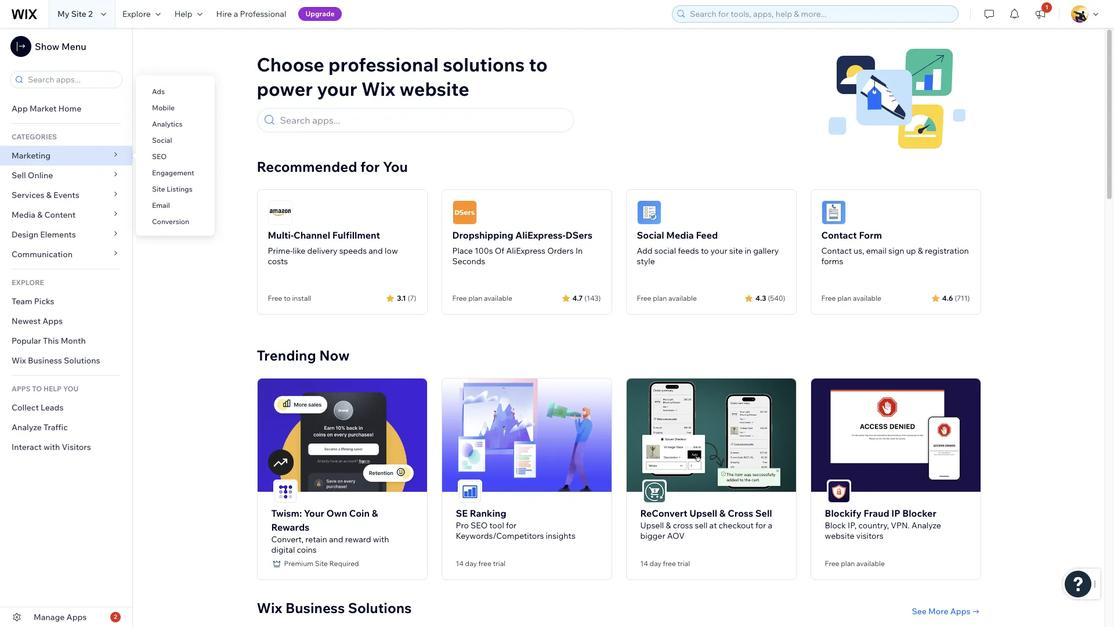Task type: describe. For each thing, give the bounding box(es) containing it.
professional
[[240, 9, 286, 19]]

gallery
[[754, 246, 779, 256]]

plan for contact
[[838, 294, 852, 302]]

14 day free trial for se
[[456, 559, 506, 568]]

se ranking icon image
[[459, 481, 481, 503]]

0 horizontal spatial upsell
[[641, 520, 664, 530]]

in
[[745, 246, 752, 256]]

reconvert upsell & cross sell poster image
[[627, 379, 796, 492]]

my
[[57, 9, 69, 19]]

day for reconvert
[[650, 559, 662, 568]]

your inside the social media feed add social feeds to your site in gallery style
[[711, 246, 728, 256]]

solutions inside sidebar element
[[64, 355, 100, 366]]

ip
[[892, 507, 901, 519]]

sign
[[889, 246, 905, 256]]

visitors
[[62, 442, 91, 452]]

hire a professional
[[216, 9, 286, 19]]

feed
[[696, 229, 718, 241]]

site listings link
[[136, 179, 215, 199]]

see
[[912, 606, 927, 616]]

mobile link
[[136, 98, 215, 118]]

with inside sidebar element
[[44, 442, 60, 452]]

more
[[929, 606, 949, 616]]

multi-
[[268, 229, 294, 241]]

(7)
[[408, 293, 417, 302]]

with inside twism: your own coin & rewards convert, retain and reward with digital coins
[[373, 534, 389, 544]]

design elements
[[12, 229, 76, 240]]

seo link
[[136, 147, 215, 167]]

team picks
[[12, 296, 54, 307]]

free plan available for dropshipping
[[453, 294, 513, 302]]

upgrade button
[[299, 7, 342, 21]]

wix business solutions inside sidebar element
[[12, 355, 100, 366]]

choose professional solutions to power your wix website
[[257, 53, 548, 100]]

manage apps
[[34, 612, 87, 622]]

communication link
[[0, 244, 132, 264]]

dropshipping aliexpress-dsers place 100s of aliexpress orders in seconds
[[453, 229, 593, 266]]

social media feed logo image
[[637, 200, 662, 225]]

plan down ip,
[[841, 559, 855, 568]]

apps for manage apps
[[67, 612, 87, 622]]

show menu
[[35, 41, 86, 52]]

14 for reconvert
[[641, 559, 648, 568]]

se ranking pro seo tool for keywords/competitors insights
[[456, 507, 576, 541]]

interact
[[12, 442, 42, 452]]

professional
[[329, 53, 439, 76]]

a inside reconvert upsell & cross sell upsell & cross sell at checkout for a bigger aov
[[768, 520, 773, 530]]

trial for upsell
[[678, 559, 690, 568]]

to
[[32, 384, 42, 393]]

communication
[[12, 249, 74, 260]]

hire a professional link
[[209, 0, 293, 28]]

seconds
[[453, 256, 486, 266]]

analytics link
[[136, 114, 215, 134]]

events
[[53, 190, 79, 200]]

1 contact from the top
[[822, 229, 857, 241]]

up
[[907, 246, 917, 256]]

to inside choose professional solutions to power your wix website
[[529, 53, 548, 76]]

your inside choose professional solutions to power your wix website
[[317, 77, 357, 100]]

contact form logo image
[[822, 200, 846, 225]]

available down visitors
[[857, 559, 885, 568]]

1 horizontal spatial wix business solutions
[[257, 599, 412, 616]]

0 vertical spatial upsell
[[690, 507, 718, 519]]

site for premium
[[315, 559, 328, 568]]

14 day free trial for reconvert
[[641, 559, 690, 568]]

own
[[327, 507, 347, 519]]

premium site required
[[284, 559, 359, 568]]

marketing link
[[0, 146, 132, 165]]

cross
[[728, 507, 754, 519]]

team picks link
[[0, 291, 132, 311]]

services
[[12, 190, 44, 200]]

delivery
[[307, 246, 338, 256]]

Search for tools, apps, help & more... field
[[687, 6, 955, 22]]

dropshipping
[[453, 229, 514, 241]]

site for my
[[71, 9, 86, 19]]

speeds
[[339, 246, 367, 256]]

aov
[[668, 530, 685, 541]]

show menu button
[[10, 36, 86, 57]]

you
[[63, 384, 79, 393]]

& left cross
[[720, 507, 726, 519]]

0 vertical spatial seo
[[152, 152, 167, 161]]

you
[[383, 158, 408, 175]]

1 vertical spatial business
[[286, 599, 345, 616]]

twism:
[[271, 507, 302, 519]]

engagement link
[[136, 163, 215, 183]]

place
[[453, 246, 473, 256]]

4.3
[[756, 293, 767, 302]]

wix inside sidebar element
[[12, 355, 26, 366]]

block
[[825, 520, 846, 530]]

email
[[152, 201, 170, 210]]

available for form
[[853, 294, 882, 302]]

choose
[[257, 53, 324, 76]]

social media feed add social feeds to your site in gallery style
[[637, 229, 779, 266]]

conversion
[[152, 217, 189, 226]]

3.1 (7)
[[397, 293, 417, 302]]

for inside reconvert upsell & cross sell upsell & cross sell at checkout for a bigger aov
[[756, 520, 767, 530]]

2 vertical spatial to
[[284, 294, 291, 302]]

twism: your own coin & rewards icon image
[[274, 481, 296, 503]]

& left content
[[37, 210, 43, 220]]

site
[[730, 246, 743, 256]]

media & content
[[12, 210, 76, 220]]

newest apps link
[[0, 311, 132, 331]]

& inside twism: your own coin & rewards convert, retain and reward with digital coins
[[372, 507, 378, 519]]

visitors
[[857, 530, 884, 541]]

design
[[12, 229, 38, 240]]

& inside the "contact form contact us, email sign up & registration forms"
[[918, 246, 924, 256]]

help
[[175, 9, 193, 19]]

sell online link
[[0, 165, 132, 185]]

se ranking poster image
[[442, 379, 612, 492]]

0 vertical spatial a
[[234, 9, 238, 19]]

to inside the social media feed add social feeds to your site in gallery style
[[701, 246, 709, 256]]

services & events link
[[0, 185, 132, 205]]

free plan available for contact
[[822, 294, 882, 302]]

2 inside sidebar element
[[114, 613, 117, 621]]

1 horizontal spatial wix
[[257, 599, 282, 616]]

mobile
[[152, 103, 175, 112]]

digital
[[271, 544, 295, 555]]

engagement
[[152, 168, 194, 177]]

elements
[[40, 229, 76, 240]]

orders
[[548, 246, 574, 256]]

1 button
[[1028, 0, 1054, 28]]

free down block
[[825, 559, 840, 568]]

country,
[[859, 520, 889, 530]]

convert,
[[271, 534, 304, 544]]

seo inside the se ranking pro seo tool for keywords/competitors insights
[[471, 520, 488, 530]]

free for contact form
[[822, 294, 836, 302]]

required
[[330, 559, 359, 568]]

newest
[[12, 316, 41, 326]]

newest apps
[[12, 316, 63, 326]]

social for social media feed add social feeds to your site in gallery style
[[637, 229, 665, 241]]

se
[[456, 507, 468, 519]]

categories
[[12, 132, 57, 141]]

apps for newest apps
[[43, 316, 63, 326]]

tool
[[490, 520, 504, 530]]



Task type: locate. For each thing, give the bounding box(es) containing it.
1 horizontal spatial solutions
[[348, 599, 412, 616]]

popular this month link
[[0, 331, 132, 351]]

site up the "email"
[[152, 185, 165, 193]]

picks
[[34, 296, 54, 307]]

14 for se
[[456, 559, 464, 568]]

1 vertical spatial search apps... field
[[277, 109, 568, 132]]

4.6 (711)
[[943, 293, 970, 302]]

& right up
[[918, 246, 924, 256]]

twism: your own coin & rewards poster image
[[257, 379, 427, 492]]

100s
[[475, 246, 493, 256]]

1 vertical spatial your
[[711, 246, 728, 256]]

0 horizontal spatial 2
[[88, 9, 93, 19]]

social inside the social media feed add social feeds to your site in gallery style
[[637, 229, 665, 241]]

for inside the se ranking pro seo tool for keywords/competitors insights
[[506, 520, 517, 530]]

wix business solutions down "this" at bottom
[[12, 355, 100, 366]]

14 down "pro"
[[456, 559, 464, 568]]

us,
[[854, 246, 865, 256]]

power
[[257, 77, 313, 100]]

0 vertical spatial business
[[28, 355, 62, 366]]

solutions down month
[[64, 355, 100, 366]]

wix inside choose professional solutions to power your wix website
[[361, 77, 396, 100]]

1 horizontal spatial to
[[529, 53, 548, 76]]

for right the checkout
[[756, 520, 767, 530]]

1 vertical spatial sell
[[756, 507, 773, 519]]

sell inside sidebar element
[[12, 170, 26, 181]]

& down reconvert
[[666, 520, 671, 530]]

Search apps... field
[[24, 71, 118, 88], [277, 109, 568, 132]]

1 horizontal spatial business
[[286, 599, 345, 616]]

search apps... field inside sidebar element
[[24, 71, 118, 88]]

contact left us,
[[822, 246, 852, 256]]

trending
[[257, 347, 316, 364]]

plan for dropshipping
[[469, 294, 483, 302]]

0 vertical spatial website
[[400, 77, 470, 100]]

2 vertical spatial wix
[[257, 599, 282, 616]]

2 free from the left
[[663, 559, 676, 568]]

analyze traffic
[[12, 422, 68, 433]]

plan down style
[[653, 294, 667, 302]]

free for social media feed
[[637, 294, 652, 302]]

website down solutions
[[400, 77, 470, 100]]

market
[[30, 103, 57, 114]]

0 vertical spatial and
[[369, 246, 383, 256]]

in
[[576, 246, 583, 256]]

trial down keywords/competitors in the bottom left of the page
[[493, 559, 506, 568]]

1 horizontal spatial site
[[152, 185, 165, 193]]

with right reward
[[373, 534, 389, 544]]

2 vertical spatial site
[[315, 559, 328, 568]]

coins
[[297, 544, 317, 555]]

app market home
[[12, 103, 81, 114]]

1 horizontal spatial social
[[637, 229, 665, 241]]

upgrade
[[306, 9, 335, 18]]

your
[[317, 77, 357, 100], [711, 246, 728, 256]]

available for media
[[669, 294, 697, 302]]

1 horizontal spatial day
[[650, 559, 662, 568]]

multi-channel fulfillment logo image
[[268, 200, 292, 225]]

your right power
[[317, 77, 357, 100]]

0 horizontal spatial business
[[28, 355, 62, 366]]

2 contact from the top
[[822, 246, 852, 256]]

free for se
[[479, 559, 492, 568]]

upsell up the sell
[[690, 507, 718, 519]]

available for aliexpress-
[[484, 294, 513, 302]]

free for reconvert
[[663, 559, 676, 568]]

media up feeds
[[667, 229, 694, 241]]

social
[[655, 246, 676, 256]]

media
[[12, 210, 35, 220], [667, 229, 694, 241]]

1 horizontal spatial trial
[[678, 559, 690, 568]]

contact
[[822, 229, 857, 241], [822, 246, 852, 256]]

seo down ranking
[[471, 520, 488, 530]]

sell left online
[[12, 170, 26, 181]]

collect leads link
[[0, 398, 132, 417]]

0 horizontal spatial wix business solutions
[[12, 355, 100, 366]]

sell inside reconvert upsell & cross sell upsell & cross sell at checkout for a bigger aov
[[756, 507, 773, 519]]

free plan available down style
[[637, 294, 697, 302]]

free plan available for social
[[637, 294, 697, 302]]

2 horizontal spatial for
[[756, 520, 767, 530]]

1 trial from the left
[[493, 559, 506, 568]]

upsell down reconvert
[[641, 520, 664, 530]]

1 horizontal spatial website
[[825, 530, 855, 541]]

costs
[[268, 256, 288, 266]]

ip,
[[848, 520, 857, 530]]

free down aov
[[663, 559, 676, 568]]

free plan available down seconds
[[453, 294, 513, 302]]

plan
[[469, 294, 483, 302], [653, 294, 667, 302], [838, 294, 852, 302], [841, 559, 855, 568]]

0 horizontal spatial free
[[479, 559, 492, 568]]

2 day from the left
[[650, 559, 662, 568]]

0 vertical spatial site
[[71, 9, 86, 19]]

business down popular this month
[[28, 355, 62, 366]]

0 vertical spatial sell
[[12, 170, 26, 181]]

1 free from the left
[[479, 559, 492, 568]]

1 vertical spatial seo
[[471, 520, 488, 530]]

site right my
[[71, 9, 86, 19]]

4.3 (540)
[[756, 293, 786, 302]]

recommended
[[257, 158, 357, 175]]

ads link
[[136, 82, 215, 102]]

0 vertical spatial wix business solutions
[[12, 355, 100, 366]]

4.7
[[573, 293, 583, 302]]

apps right the manage
[[67, 612, 87, 622]]

popular this month
[[12, 336, 86, 346]]

collect leads
[[12, 402, 64, 413]]

& right coin
[[372, 507, 378, 519]]

and inside multi-channel fulfillment prime-like delivery speeds and low costs
[[369, 246, 383, 256]]

0 vertical spatial 2
[[88, 9, 93, 19]]

1 horizontal spatial analyze
[[912, 520, 942, 530]]

ranking
[[470, 507, 507, 519]]

sell right cross
[[756, 507, 773, 519]]

see more apps
[[912, 606, 971, 616]]

1 vertical spatial and
[[329, 534, 343, 544]]

0 horizontal spatial analyze
[[12, 422, 42, 433]]

with down traffic
[[44, 442, 60, 452]]

website down blockify
[[825, 530, 855, 541]]

coin
[[349, 507, 370, 519]]

wix
[[361, 77, 396, 100], [12, 355, 26, 366], [257, 599, 282, 616]]

0 horizontal spatial sell
[[12, 170, 26, 181]]

free down keywords/competitors in the bottom left of the page
[[479, 559, 492, 568]]

day for se
[[465, 559, 477, 568]]

retain
[[306, 534, 327, 544]]

1 horizontal spatial for
[[506, 520, 517, 530]]

manage
[[34, 612, 65, 622]]

blockify fraud ip blocker icon image
[[828, 481, 850, 503]]

available down feeds
[[669, 294, 697, 302]]

0 horizontal spatial media
[[12, 210, 35, 220]]

0 horizontal spatial wix
[[12, 355, 26, 366]]

free to install
[[268, 294, 311, 302]]

1 day from the left
[[465, 559, 477, 568]]

at
[[710, 520, 717, 530]]

media up design
[[12, 210, 35, 220]]

0 horizontal spatial with
[[44, 442, 60, 452]]

2 14 day free trial from the left
[[641, 559, 690, 568]]

0 horizontal spatial a
[[234, 9, 238, 19]]

popular
[[12, 336, 41, 346]]

1 14 from the left
[[456, 559, 464, 568]]

0 vertical spatial solutions
[[64, 355, 100, 366]]

2 horizontal spatial site
[[315, 559, 328, 568]]

1 vertical spatial wix business solutions
[[257, 599, 412, 616]]

1 horizontal spatial 14 day free trial
[[641, 559, 690, 568]]

2 14 from the left
[[641, 559, 648, 568]]

media inside the social media feed add social feeds to your site in gallery style
[[667, 229, 694, 241]]

a right the checkout
[[768, 520, 773, 530]]

your left 'site' in the right of the page
[[711, 246, 728, 256]]

1 vertical spatial a
[[768, 520, 773, 530]]

blocker
[[903, 507, 937, 519]]

1 horizontal spatial upsell
[[690, 507, 718, 519]]

free plan available down forms
[[822, 294, 882, 302]]

2 horizontal spatial to
[[701, 246, 709, 256]]

website inside blockify fraud ip blocker block ip, country, vpn. analyze website visitors
[[825, 530, 855, 541]]

trial down aov
[[678, 559, 690, 568]]

1 vertical spatial website
[[825, 530, 855, 541]]

1 14 day free trial from the left
[[456, 559, 506, 568]]

1 vertical spatial site
[[152, 185, 165, 193]]

1 horizontal spatial free
[[663, 559, 676, 568]]

and left low
[[369, 246, 383, 256]]

blockify fraud ip blocker poster image
[[811, 379, 981, 492]]

analyze down blocker
[[912, 520, 942, 530]]

0 horizontal spatial to
[[284, 294, 291, 302]]

contact form contact us, email sign up & registration forms
[[822, 229, 969, 266]]

1 vertical spatial with
[[373, 534, 389, 544]]

show
[[35, 41, 59, 52]]

reconvert upsell & cross sell upsell & cross sell at checkout for a bigger aov
[[641, 507, 773, 541]]

0 vertical spatial social
[[152, 136, 172, 145]]

0 horizontal spatial solutions
[[64, 355, 100, 366]]

analyze traffic link
[[0, 417, 132, 437]]

and inside twism: your own coin & rewards convert, retain and reward with digital coins
[[329, 534, 343, 544]]

blockify fraud ip blocker block ip, country, vpn. analyze website visitors
[[825, 507, 942, 541]]

business
[[28, 355, 62, 366], [286, 599, 345, 616]]

to down feed
[[701, 246, 709, 256]]

1 vertical spatial 2
[[114, 613, 117, 621]]

plan for social
[[653, 294, 667, 302]]

style
[[637, 256, 655, 266]]

plan down seconds
[[469, 294, 483, 302]]

0 vertical spatial media
[[12, 210, 35, 220]]

aliexpress-
[[516, 229, 566, 241]]

0 horizontal spatial 14 day free trial
[[456, 559, 506, 568]]

2 right manage apps at bottom
[[114, 613, 117, 621]]

1 vertical spatial analyze
[[912, 520, 942, 530]]

install
[[292, 294, 311, 302]]

dropshipping aliexpress-dsers logo image
[[453, 200, 477, 225]]

day down bigger
[[650, 559, 662, 568]]

0 vertical spatial to
[[529, 53, 548, 76]]

sidebar element
[[0, 28, 133, 627]]

1 horizontal spatial apps
[[67, 612, 87, 622]]

solutions down required
[[348, 599, 412, 616]]

home
[[58, 103, 81, 114]]

1 vertical spatial solutions
[[348, 599, 412, 616]]

seo up 'engagement'
[[152, 152, 167, 161]]

contact down contact form logo
[[822, 229, 857, 241]]

1 vertical spatial to
[[701, 246, 709, 256]]

listings
[[167, 185, 193, 193]]

this
[[43, 336, 59, 346]]

14 down bigger
[[641, 559, 648, 568]]

1 horizontal spatial seo
[[471, 520, 488, 530]]

14 day free trial down keywords/competitors in the bottom left of the page
[[456, 559, 506, 568]]

0 vertical spatial contact
[[822, 229, 857, 241]]

free for multi-channel fulfillment
[[268, 294, 282, 302]]

a right hire
[[234, 9, 238, 19]]

0 horizontal spatial apps
[[43, 316, 63, 326]]

social down analytics
[[152, 136, 172, 145]]

1 vertical spatial wix
[[12, 355, 26, 366]]

business down premium site required
[[286, 599, 345, 616]]

0 horizontal spatial 14
[[456, 559, 464, 568]]

2 horizontal spatial wix
[[361, 77, 396, 100]]

trending now
[[257, 347, 350, 364]]

free left install
[[268, 294, 282, 302]]

analyze inside sidebar element
[[12, 422, 42, 433]]

0 horizontal spatial day
[[465, 559, 477, 568]]

0 vertical spatial your
[[317, 77, 357, 100]]

website inside choose professional solutions to power your wix website
[[400, 77, 470, 100]]

1 vertical spatial media
[[667, 229, 694, 241]]

14 day free trial down aov
[[641, 559, 690, 568]]

1 horizontal spatial media
[[667, 229, 694, 241]]

0 vertical spatial search apps... field
[[24, 71, 118, 88]]

0 horizontal spatial site
[[71, 9, 86, 19]]

and right retain
[[329, 534, 343, 544]]

team
[[12, 296, 32, 307]]

add
[[637, 246, 653, 256]]

to right solutions
[[529, 53, 548, 76]]

reconvert upsell & cross sell icon image
[[644, 481, 666, 503]]

free down seconds
[[453, 294, 467, 302]]

to left install
[[284, 294, 291, 302]]

0 vertical spatial with
[[44, 442, 60, 452]]

design elements link
[[0, 225, 132, 244]]

1 horizontal spatial 2
[[114, 613, 117, 621]]

0 horizontal spatial and
[[329, 534, 343, 544]]

seo
[[152, 152, 167, 161], [471, 520, 488, 530]]

0 horizontal spatial website
[[400, 77, 470, 100]]

1 vertical spatial upsell
[[641, 520, 664, 530]]

0 horizontal spatial your
[[317, 77, 357, 100]]

business inside sidebar element
[[28, 355, 62, 366]]

1 horizontal spatial search apps... field
[[277, 109, 568, 132]]

available down us,
[[853, 294, 882, 302]]

analyze inside blockify fraud ip blocker block ip, country, vpn. analyze website visitors
[[912, 520, 942, 530]]

trial for ranking
[[493, 559, 506, 568]]

help
[[43, 384, 62, 393]]

ads
[[152, 87, 165, 96]]

aliexpress
[[506, 246, 546, 256]]

day down "pro"
[[465, 559, 477, 568]]

0 horizontal spatial seo
[[152, 152, 167, 161]]

plan down forms
[[838, 294, 852, 302]]

for right tool
[[506, 520, 517, 530]]

(711)
[[955, 293, 970, 302]]

upsell
[[690, 507, 718, 519], [641, 520, 664, 530]]

2 trial from the left
[[678, 559, 690, 568]]

apps up "this" at bottom
[[43, 316, 63, 326]]

2 right my
[[88, 9, 93, 19]]

1 vertical spatial contact
[[822, 246, 852, 256]]

0 vertical spatial wix
[[361, 77, 396, 100]]

search apps... field down choose professional solutions to power your wix website
[[277, 109, 568, 132]]

marketing
[[12, 150, 51, 161]]

available down seconds
[[484, 294, 513, 302]]

1 horizontal spatial with
[[373, 534, 389, 544]]

low
[[385, 246, 398, 256]]

social for social
[[152, 136, 172, 145]]

1 horizontal spatial sell
[[756, 507, 773, 519]]

analyze up "interact"
[[12, 422, 42, 433]]

0 horizontal spatial search apps... field
[[24, 71, 118, 88]]

free for dropshipping aliexpress-dsers
[[453, 294, 467, 302]]

pro
[[456, 520, 469, 530]]

0 vertical spatial analyze
[[12, 422, 42, 433]]

apps
[[12, 384, 30, 393]]

0 horizontal spatial trial
[[493, 559, 506, 568]]

help button
[[168, 0, 209, 28]]

free down forms
[[822, 294, 836, 302]]

conversion link
[[136, 212, 215, 232]]

1 vertical spatial social
[[637, 229, 665, 241]]

1 horizontal spatial a
[[768, 520, 773, 530]]

fraud
[[864, 507, 890, 519]]

2 horizontal spatial apps
[[951, 606, 971, 616]]

interact with visitors link
[[0, 437, 132, 457]]

apps right more
[[951, 606, 971, 616]]

3.1
[[397, 293, 406, 302]]

media inside sidebar element
[[12, 210, 35, 220]]

free down style
[[637, 294, 652, 302]]

dsers
[[566, 229, 593, 241]]

premium
[[284, 559, 314, 568]]

1 horizontal spatial 14
[[641, 559, 648, 568]]

free plan available down visitors
[[825, 559, 885, 568]]

& left events
[[46, 190, 52, 200]]

1 horizontal spatial your
[[711, 246, 728, 256]]

1 horizontal spatial and
[[369, 246, 383, 256]]

social up "add" on the top right of page
[[637, 229, 665, 241]]

0 horizontal spatial social
[[152, 136, 172, 145]]

reconvert
[[641, 507, 688, 519]]

site down coins
[[315, 559, 328, 568]]

0 horizontal spatial for
[[361, 158, 380, 175]]

wix business solutions down required
[[257, 599, 412, 616]]

search apps... field up the home
[[24, 71, 118, 88]]

for left you
[[361, 158, 380, 175]]



Task type: vqa. For each thing, say whether or not it's contained in the screenshot.
the Premium at bottom
yes



